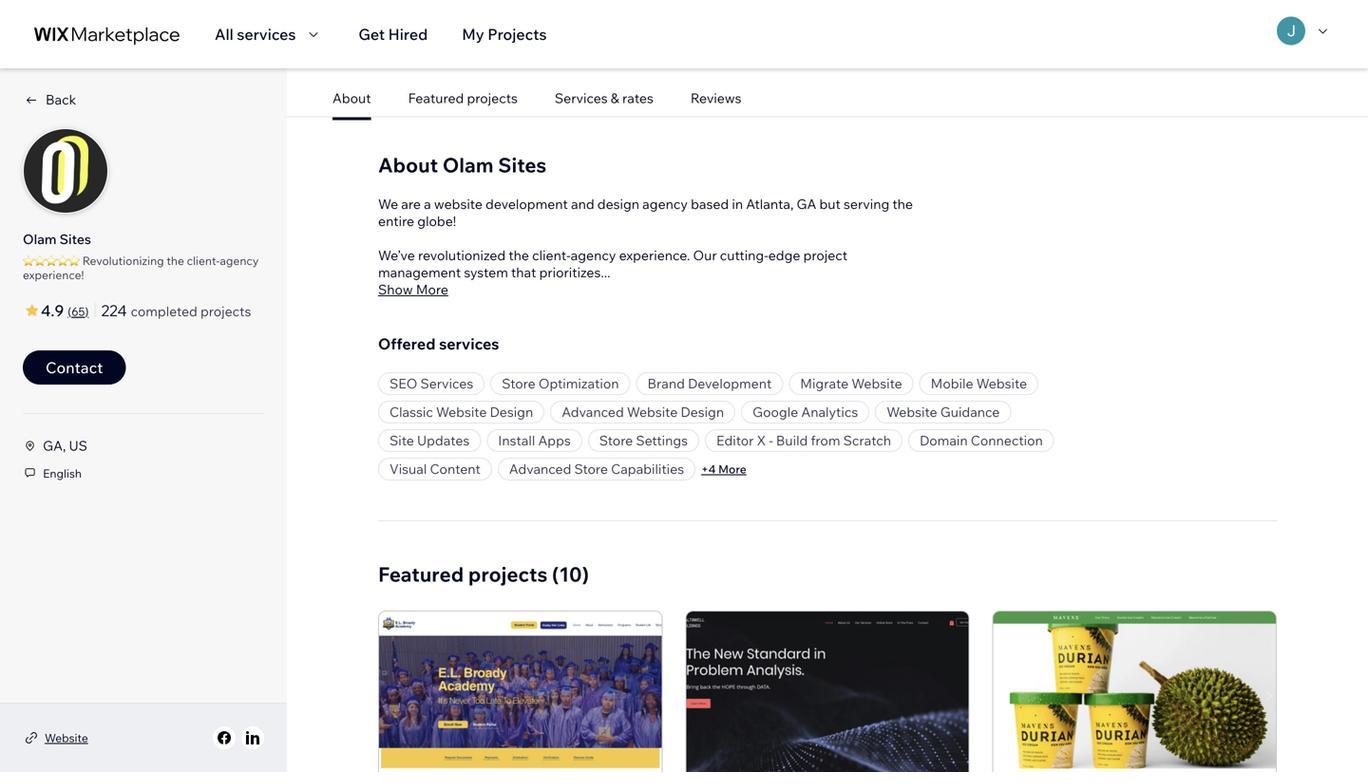 Task type: describe. For each thing, give the bounding box(es) containing it.
website for classic
[[436, 404, 487, 421]]

services for all services
[[237, 25, 296, 44]]

based
[[691, 196, 729, 212]]

in
[[732, 196, 743, 212]]

(
[[68, 305, 71, 319]]

migrate website
[[800, 375, 903, 392]]

client- inside olam sites ⭐⭐⭐⭐⭐ revolutionizing the client-agency experience!
[[187, 254, 220, 268]]

show more
[[378, 281, 449, 298]]

experience.
[[619, 247, 690, 264]]

cutting-
[[720, 247, 769, 264]]

projects for featured projects
[[467, 90, 518, 106]]

featured for featured projects
[[408, 90, 464, 106]]

projects
[[488, 25, 547, 44]]

seo
[[390, 375, 418, 392]]

olam inside olam sites ⭐⭐⭐⭐⭐ revolutionizing the client-agency experience!
[[23, 231, 57, 248]]

agency inside olam sites ⭐⭐⭐⭐⭐ revolutionizing the client-agency experience!
[[220, 254, 259, 268]]

management
[[378, 264, 461, 281]]

+4 more button
[[701, 461, 747, 478]]

prioritizes
[[539, 264, 601, 281]]

editor x - build from scratch
[[717, 432, 891, 449]]

offered services
[[378, 335, 499, 354]]

store for store settings
[[599, 432, 633, 449]]

development
[[688, 375, 772, 392]]

projects for featured projects (10)
[[468, 562, 548, 587]]

back
[[46, 91, 76, 108]]

project
[[804, 247, 848, 264]]

we are a website development and design agency based in atlanta, ga but serving the entire globe! we've revolutionized the client-agency experience. our cutting-edge project management system that prioritizes
[[378, 196, 913, 281]]

my projects link
[[462, 23, 547, 46]]

mobile
[[931, 375, 974, 392]]

google
[[753, 404, 799, 421]]

google analytics
[[753, 404, 858, 421]]

1 horizontal spatial the
[[509, 247, 529, 264]]

our
[[693, 247, 717, 264]]

224 completed projects
[[101, 301, 251, 320]]

224
[[101, 301, 127, 320]]

contact
[[46, 358, 103, 377]]

a
[[424, 196, 431, 212]]

1 horizontal spatial agency
[[571, 247, 616, 264]]

design
[[598, 196, 640, 212]]

(10)
[[552, 562, 589, 587]]

migrate
[[800, 375, 849, 392]]

settings
[[636, 432, 688, 449]]

mobile website
[[931, 375, 1027, 392]]

design for advanced website design
[[681, 404, 724, 421]]

site updates
[[390, 432, 470, 449]]

visual
[[390, 461, 427, 478]]

website link
[[45, 730, 88, 747]]

back button
[[23, 91, 76, 108]]

guidance
[[941, 404, 1000, 421]]

olam sites ⭐⭐⭐⭐⭐ revolutionizing the client-agency experience!
[[23, 231, 259, 282]]

english
[[43, 467, 82, 481]]

2 horizontal spatial agency
[[643, 196, 688, 212]]

all
[[215, 25, 234, 44]]

my projects
[[462, 25, 547, 44]]

analytics
[[802, 404, 858, 421]]

olam sites image
[[24, 129, 107, 213]]

featured projects (10)
[[378, 562, 589, 587]]

featured for featured projects (10)
[[378, 562, 464, 587]]

my
[[462, 25, 484, 44]]

classic website design
[[390, 404, 533, 421]]

offered
[[378, 335, 436, 354]]

maltawell holdings: undefined image
[[686, 611, 970, 773]]

4.9 ( 65 )
[[41, 301, 89, 320]]

1 horizontal spatial olam
[[443, 153, 494, 178]]

advanced store capabilities
[[509, 461, 684, 478]]

we
[[378, 196, 398, 212]]

more for +4 more
[[719, 462, 747, 477]]

contact button
[[23, 351, 126, 385]]

brand development
[[648, 375, 772, 392]]

projects inside 224 completed projects
[[201, 303, 251, 320]]

domain connection
[[920, 432, 1043, 449]]

client- inside we are a website development and design agency based in atlanta, ga but serving the entire globe! we've revolutionized the client-agency experience. our cutting-edge project management system that prioritizes
[[532, 247, 571, 264]]

site
[[390, 432, 414, 449]]

store optimization
[[502, 375, 619, 392]]

install
[[498, 432, 535, 449]]

seo services
[[390, 375, 474, 392]]

completed
[[131, 303, 198, 320]]

reviews
[[691, 90, 742, 106]]

editor
[[717, 432, 754, 449]]

the inside olam sites ⭐⭐⭐⭐⭐ revolutionizing the client-agency experience!
[[167, 254, 184, 268]]

website for migrate
[[852, 375, 903, 392]]

website
[[434, 196, 483, 212]]

johnsmith43233 image
[[1277, 17, 1306, 45]]

domain
[[920, 432, 968, 449]]

advanced for advanced website design
[[562, 404, 624, 421]]

get hired
[[359, 25, 428, 44]]

advanced for advanced store capabilities
[[509, 461, 572, 478]]

system
[[464, 264, 508, 281]]

optimization
[[539, 375, 619, 392]]

development
[[486, 196, 568, 212]]

we've
[[378, 247, 415, 264]]



Task type: vqa. For each thing, say whether or not it's contained in the screenshot.
Pets inside the Business Consulting & Coaching Services & Maintenance Advertising & Marketing Technology & Apps Real Estate Finance & Law Automotive & Cars Farming & Gardening Pets & Animals
no



Task type: locate. For each thing, give the bounding box(es) containing it.
and
[[571, 196, 595, 212]]

website for mobile
[[977, 375, 1027, 392]]

0 horizontal spatial client-
[[187, 254, 220, 268]]

0 vertical spatial about
[[333, 90, 371, 106]]

ga,
[[43, 438, 66, 454]]

sites up development
[[498, 153, 547, 178]]

-
[[769, 432, 773, 449]]

featured projects link
[[408, 90, 518, 106]]

featured
[[408, 90, 464, 106], [378, 562, 464, 587]]

apps
[[538, 432, 571, 449]]

1 vertical spatial services
[[421, 375, 474, 392]]

design
[[490, 404, 533, 421], [681, 404, 724, 421]]

projects left (10)
[[468, 562, 548, 587]]

&
[[611, 90, 620, 106]]

client- up 224 completed projects
[[187, 254, 220, 268]]

advanced website design
[[562, 404, 724, 421]]

olam
[[443, 153, 494, 178], [23, 231, 57, 248]]

1 horizontal spatial about
[[378, 153, 438, 178]]

1 vertical spatial advanced
[[509, 461, 572, 478]]

from
[[811, 432, 841, 449]]

all services
[[215, 25, 296, 44]]

services right all
[[237, 25, 296, 44]]

design for classic website design
[[490, 404, 533, 421]]

more down management
[[416, 281, 449, 298]]

connection
[[971, 432, 1043, 449]]

projects down my projects link
[[467, 90, 518, 106]]

agency up ...
[[571, 247, 616, 264]]

services & rates
[[555, 90, 654, 106]]

+4
[[701, 462, 716, 477]]

about
[[333, 90, 371, 106], [378, 153, 438, 178]]

about olam sites
[[378, 153, 547, 178]]

about link
[[333, 90, 371, 106]]

design down brand development
[[681, 404, 724, 421]]

store
[[502, 375, 536, 392], [599, 432, 633, 449], [575, 461, 608, 478]]

visual content
[[390, 461, 481, 478]]

updates
[[417, 432, 470, 449]]

serving
[[844, 196, 890, 212]]

broady academy: undefined image
[[378, 611, 663, 773]]

0 horizontal spatial agency
[[220, 254, 259, 268]]

sites inside olam sites ⭐⭐⭐⭐⭐ revolutionizing the client-agency experience!
[[60, 231, 91, 248]]

advanced down optimization
[[562, 404, 624, 421]]

0 horizontal spatial sites
[[60, 231, 91, 248]]

get
[[359, 25, 385, 44]]

agency left based
[[643, 196, 688, 212]]

services
[[555, 90, 608, 106], [421, 375, 474, 392]]

but
[[820, 196, 841, 212]]

sites up ⭐⭐⭐⭐⭐
[[60, 231, 91, 248]]

65
[[71, 305, 85, 319]]

rates
[[623, 90, 654, 106]]

1 horizontal spatial more
[[719, 462, 747, 477]]

globe!
[[417, 213, 456, 230]]

0 vertical spatial projects
[[467, 90, 518, 106]]

projects
[[467, 90, 518, 106], [201, 303, 251, 320], [468, 562, 548, 587]]

classic
[[390, 404, 433, 421]]

0 horizontal spatial about
[[333, 90, 371, 106]]

the up 224 completed projects
[[167, 254, 184, 268]]

0 vertical spatial sites
[[498, 153, 547, 178]]

content
[[430, 461, 481, 478]]

that
[[511, 264, 536, 281]]

about for about
[[333, 90, 371, 106]]

1 design from the left
[[490, 404, 533, 421]]

hired
[[388, 25, 428, 44]]

4.9
[[41, 301, 64, 320]]

website guidance
[[887, 404, 1000, 421]]

build
[[776, 432, 808, 449]]

2 design from the left
[[681, 404, 724, 421]]

services for offered services
[[439, 335, 499, 354]]

1 vertical spatial featured
[[378, 562, 464, 587]]

1 horizontal spatial services
[[439, 335, 499, 354]]

revolutionizing
[[82, 254, 164, 268]]

1 vertical spatial services
[[439, 335, 499, 354]]

about down get
[[333, 90, 371, 106]]

store up advanced store capabilities
[[599, 432, 633, 449]]

1 vertical spatial more
[[719, 462, 747, 477]]

services & rates link
[[555, 90, 654, 106]]

0 horizontal spatial services
[[421, 375, 474, 392]]

store for store optimization
[[502, 375, 536, 392]]

0 vertical spatial more
[[416, 281, 449, 298]]

design up install
[[490, 404, 533, 421]]

olam up ⭐⭐⭐⭐⭐
[[23, 231, 57, 248]]

1 vertical spatial olam
[[23, 231, 57, 248]]

⭐⭐⭐⭐⭐
[[23, 254, 80, 268]]

1 vertical spatial about
[[378, 153, 438, 178]]

get hired link
[[359, 23, 428, 46]]

more
[[416, 281, 449, 298], [719, 462, 747, 477]]

services left &
[[555, 90, 608, 106]]

0 horizontal spatial olam
[[23, 231, 57, 248]]

2 vertical spatial store
[[575, 461, 608, 478]]

the
[[893, 196, 913, 212], [509, 247, 529, 264], [167, 254, 184, 268]]

revolutionized
[[418, 247, 506, 264]]

client- up prioritizes
[[532, 247, 571, 264]]

advanced
[[562, 404, 624, 421], [509, 461, 572, 478]]

about up are
[[378, 153, 438, 178]]

1 horizontal spatial sites
[[498, 153, 547, 178]]

)
[[85, 305, 89, 319]]

show more button
[[378, 281, 926, 298]]

olam up website
[[443, 153, 494, 178]]

more for show more
[[416, 281, 449, 298]]

more right +4 at the right bottom of page
[[719, 462, 747, 477]]

install apps
[[498, 432, 571, 449]]

about for about olam sites
[[378, 153, 438, 178]]

atlanta,
[[746, 196, 794, 212]]

ga
[[797, 196, 817, 212]]

0 vertical spatial advanced
[[562, 404, 624, 421]]

services inside button
[[237, 25, 296, 44]]

website for advanced
[[627, 404, 678, 421]]

store settings
[[599, 432, 688, 449]]

ga, us
[[43, 438, 87, 454]]

2 vertical spatial projects
[[468, 562, 548, 587]]

projects right completed at left top
[[201, 303, 251, 320]]

the right serving on the right of the page
[[893, 196, 913, 212]]

2 horizontal spatial the
[[893, 196, 913, 212]]

sites
[[498, 153, 547, 178], [60, 231, 91, 248]]

0 horizontal spatial more
[[416, 281, 449, 298]]

1 horizontal spatial client-
[[532, 247, 571, 264]]

all services button
[[215, 23, 324, 46]]

1 vertical spatial store
[[599, 432, 633, 449]]

entire
[[378, 213, 414, 230]]

agency up 224 completed projects
[[220, 254, 259, 268]]

0 horizontal spatial services
[[237, 25, 296, 44]]

0 vertical spatial services
[[555, 90, 608, 106]]

0 vertical spatial olam
[[443, 153, 494, 178]]

edge
[[769, 247, 801, 264]]

0 vertical spatial store
[[502, 375, 536, 392]]

mavens creamery: undefined image
[[993, 611, 1277, 773]]

services up seo services
[[439, 335, 499, 354]]

experience!
[[23, 268, 84, 282]]

1 horizontal spatial services
[[555, 90, 608, 106]]

1 vertical spatial sites
[[60, 231, 91, 248]]

brand
[[648, 375, 685, 392]]

0 vertical spatial featured
[[408, 90, 464, 106]]

the up that
[[509, 247, 529, 264]]

0 horizontal spatial design
[[490, 404, 533, 421]]

agency
[[643, 196, 688, 212], [571, 247, 616, 264], [220, 254, 259, 268]]

1 horizontal spatial design
[[681, 404, 724, 421]]

show
[[378, 281, 413, 298]]

advanced down install apps
[[509, 461, 572, 478]]

1 vertical spatial projects
[[201, 303, 251, 320]]

0 horizontal spatial the
[[167, 254, 184, 268]]

services up classic website design
[[421, 375, 474, 392]]

store up install
[[502, 375, 536, 392]]

0 vertical spatial services
[[237, 25, 296, 44]]

us
[[69, 438, 87, 454]]

store left capabilities
[[575, 461, 608, 478]]

are
[[401, 196, 421, 212]]



